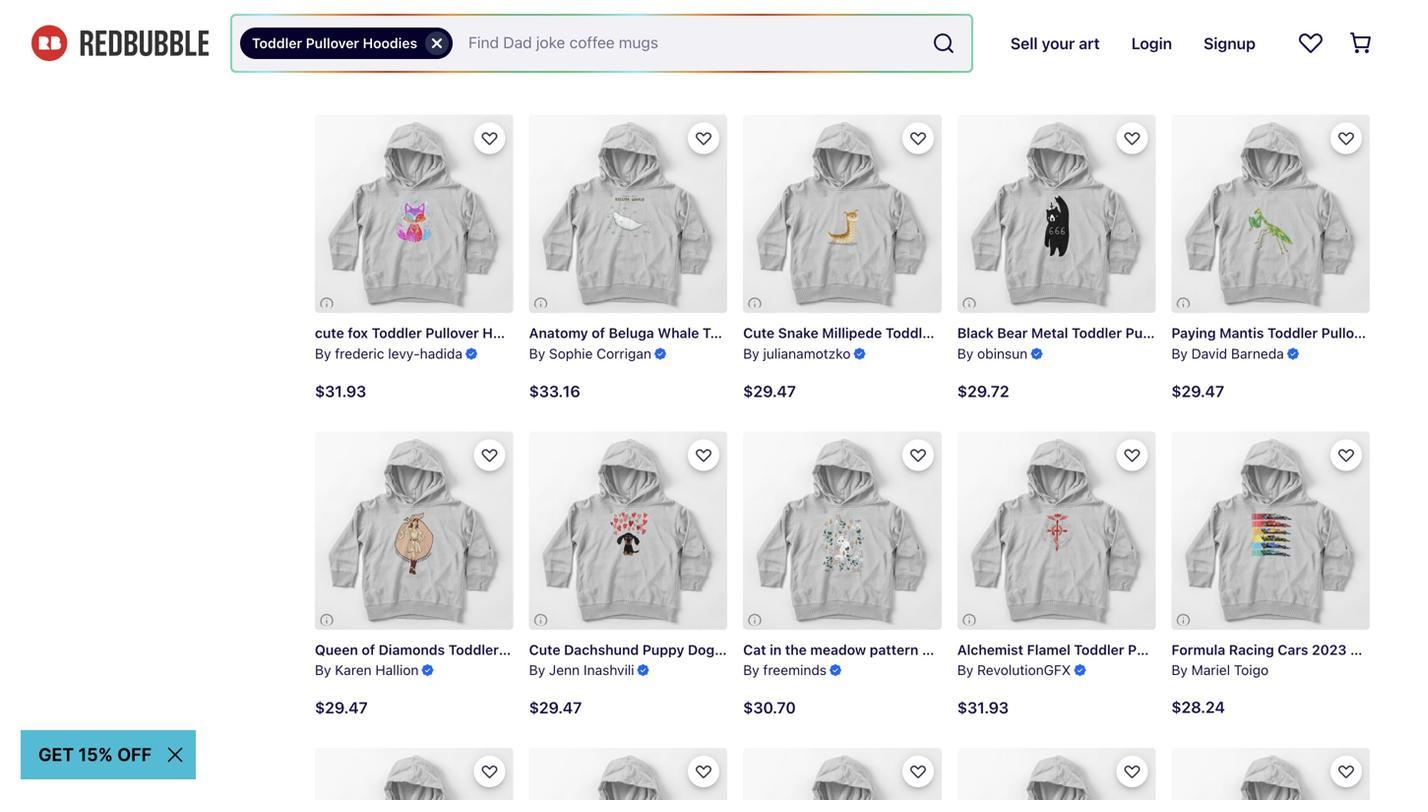 Task type: locate. For each thing, give the bounding box(es) containing it.
by freeminds
[[743, 662, 827, 678]]

$29.47
[[958, 65, 1011, 84], [743, 382, 796, 400], [1172, 382, 1225, 400], [315, 699, 368, 717], [529, 699, 582, 717]]

$29.47 down jenn
[[529, 699, 582, 717]]

toddler left hillary
[[252, 35, 302, 51]]

toddler right dreams
[[643, 8, 694, 24]]

$29.47 down by idrawhumans
[[958, 65, 1011, 84]]

$29.47 for julianamotzko
[[743, 382, 796, 400]]

$29.47 down by julianamotzko
[[743, 382, 796, 400]]

$29.47 down david
[[1172, 382, 1225, 400]]

$30.70 down bee on the top right of the page
[[743, 65, 796, 84]]

toddler pullover hoodies button
[[240, 28, 453, 59]]

hilda74
[[1192, 28, 1238, 45]]

rainbow ceiling fan toddler pullover hoodie
[[958, 8, 1252, 24]]

toddler
[[393, 8, 444, 24], [643, 8, 694, 24], [772, 8, 822, 24], [1094, 8, 1144, 24], [252, 35, 302, 51], [372, 325, 422, 341], [703, 325, 753, 341], [886, 325, 936, 341], [1072, 325, 1122, 341], [1268, 325, 1318, 341], [449, 642, 499, 658], [922, 642, 973, 658], [1074, 642, 1125, 658], [1351, 642, 1401, 658]]

black bear metal toddler pullover hoodie image
[[958, 115, 1156, 313]]

revolutiongfx
[[978, 662, 1071, 678]]

street cats toddler pullover hoodie
[[315, 8, 551, 24]]

in
[[770, 642, 782, 658]]

anatomy of beluga whale toddler pullover hoodie
[[529, 325, 861, 341]]

metal
[[1032, 325, 1069, 341]]

alchemist flamel toddler pullover hoodie image
[[958, 431, 1156, 630]]

street
[[315, 8, 356, 24]]

by
[[315, 28, 331, 45], [529, 28, 545, 45], [958, 28, 974, 45], [1172, 28, 1188, 45], [315, 345, 331, 362], [529, 345, 545, 362], [743, 345, 760, 362], [958, 345, 974, 362], [1172, 345, 1188, 362], [315, 662, 331, 678], [529, 662, 545, 678], [743, 662, 760, 678], [958, 662, 974, 678], [1172, 662, 1188, 678]]

celestial
[[529, 8, 587, 24]]

toddler up levy-
[[372, 325, 422, 341]]

0 horizontal spatial of
[[362, 642, 375, 658]]

the
[[785, 642, 807, 658]]

toddler right pattern
[[922, 642, 973, 658]]

1 vertical spatial $31.93
[[315, 382, 366, 400]]

2 horizontal spatial $31.93
[[958, 699, 1009, 717]]

by jenn inashvili
[[529, 662, 635, 678]]

cute snake millipede toddler pullover hoodie image
[[743, 115, 942, 313]]

of for $29.47
[[362, 642, 375, 658]]

laorel
[[549, 28, 588, 45]]

$33.16
[[529, 382, 581, 400]]

queen
[[315, 642, 358, 658]]

1 vertical spatial of
[[362, 642, 375, 658]]

by idrawhumans
[[958, 28, 1062, 45]]

toigo
[[1234, 662, 1269, 678]]

of up by sophie corrigan on the left of page
[[592, 325, 605, 341]]

cat
[[743, 642, 766, 658]]

pu
[[1404, 642, 1418, 658]]

by inside formula racing cars 2023 toddler pu by mariel  toigo
[[1172, 662, 1188, 678]]

toddler right flamel
[[1074, 642, 1125, 658]]

frederic
[[335, 345, 384, 362]]

$31.93 for revolutiongfx
[[958, 699, 1009, 717]]

$29.47 for jenn
[[529, 699, 582, 717]]

by for cat in the meadow pattern toddler pullover hoodie
[[743, 662, 760, 678]]

alchemist flamel toddler pullover hoodie
[[958, 642, 1232, 658]]

hoodie
[[504, 8, 551, 24], [754, 8, 801, 24], [883, 8, 930, 24], [1205, 8, 1252, 24], [483, 325, 530, 341], [814, 325, 861, 341], [997, 325, 1044, 341], [1183, 325, 1230, 341], [559, 642, 607, 658], [1033, 642, 1080, 658], [1185, 642, 1232, 658]]

by for anatomy of beluga whale toddler pullover hoodie
[[529, 345, 545, 362]]

paying
[[1172, 325, 1216, 341]]

by frederic levy-hadida
[[315, 345, 463, 362]]

toddler left pu at the right bottom
[[1351, 642, 1401, 658]]

meadow
[[811, 642, 866, 658]]

2 vertical spatial $31.93
[[958, 699, 1009, 717]]

white
[[379, 28, 416, 45]]

$31.93 for laorel
[[529, 65, 581, 84]]

rainbow
[[958, 8, 1014, 24]]

hoodies
[[363, 35, 417, 51]]

by for queen of diamonds toddler pullover hoodie
[[315, 662, 331, 678]]

anatomy
[[529, 325, 588, 341]]

toddler right whale
[[703, 325, 753, 341]]

cute fox toddler pullover hoodie
[[315, 325, 530, 341]]

mantis
[[1220, 325, 1264, 341]]

0 vertical spatial of
[[592, 325, 605, 341]]

toddler pullover hoodies
[[252, 35, 417, 51]]

bear
[[998, 325, 1028, 341]]

of up by karen  hallion
[[362, 642, 375, 658]]

toddler right diamonds
[[449, 642, 499, 658]]

cat in the meadow pattern toddler pullover hoodie
[[743, 642, 1080, 658]]

$30.70 down toddler pullover hoodies button
[[315, 65, 368, 84]]

alchemist
[[958, 642, 1024, 658]]

0 vertical spatial $31.93
[[529, 65, 581, 84]]

hadida
[[420, 345, 463, 362]]

$30.70
[[315, 65, 368, 84], [743, 65, 796, 84], [743, 699, 796, 717]]

toddler right bee on the top right of the page
[[772, 8, 822, 24]]

anatomy of beluga whale toddler pullover hoodie image
[[529, 115, 728, 313]]

mariel
[[1192, 662, 1231, 678]]

diamonds
[[379, 642, 445, 658]]

hoodi
[[1379, 325, 1418, 341]]

toddler up white
[[393, 8, 444, 24]]

sophie
[[549, 345, 593, 362]]

toddler right metal
[[1072, 325, 1122, 341]]

bee toddler pullover hoodie
[[743, 8, 930, 24]]

cars
[[1278, 642, 1309, 658]]

obinsun
[[978, 345, 1028, 362]]

toddler inside formula racing cars 2023 toddler pu by mariel  toigo
[[1351, 642, 1401, 658]]

Toddler Pullover Hoodies field
[[232, 16, 972, 71]]

$29.47 down karen
[[315, 699, 368, 717]]

of
[[592, 325, 605, 341], [362, 642, 375, 658]]

$31.93 down frederic
[[315, 382, 366, 400]]

$31.93 down by revolutiongfx
[[958, 699, 1009, 717]]

fan
[[1067, 8, 1091, 24]]

$31.93 down the "by laorel"
[[529, 65, 581, 84]]

cats
[[359, 8, 390, 24]]

formula
[[1172, 642, 1226, 658]]

by laorel
[[529, 28, 588, 45]]

1 horizontal spatial $31.93
[[529, 65, 581, 84]]

inashvili
[[584, 662, 635, 678]]

$30.70 down by freeminds
[[743, 699, 796, 717]]

0 horizontal spatial $31.93
[[315, 382, 366, 400]]

pullover
[[447, 8, 501, 24], [697, 8, 751, 24], [826, 8, 879, 24], [1148, 8, 1201, 24], [306, 35, 359, 51], [426, 325, 479, 341], [757, 325, 810, 341], [940, 325, 993, 341], [1126, 325, 1179, 341], [1322, 325, 1375, 341], [502, 642, 556, 658], [976, 642, 1030, 658], [1128, 642, 1182, 658]]

$31.93
[[529, 65, 581, 84], [315, 382, 366, 400], [958, 699, 1009, 717]]

by for paying mantis toddler pullover hoodi
[[1172, 345, 1188, 362]]

1 horizontal spatial of
[[592, 325, 605, 341]]

cute dachshund puppy dog with valentine hearts toddler pullover hoodie image
[[529, 431, 728, 630]]



Task type: describe. For each thing, give the bounding box(es) containing it.
by hillary white
[[315, 28, 416, 45]]

snake
[[778, 325, 819, 341]]

$31.93 for frederic
[[315, 382, 366, 400]]

by obinsun
[[958, 345, 1028, 362]]

by karen  hallion
[[315, 662, 419, 678]]

by for rainbow ceiling fan toddler pullover hoodie
[[958, 28, 974, 45]]

hillary
[[335, 28, 375, 45]]

idrawhumans
[[978, 28, 1062, 45]]

by sophie corrigan
[[529, 345, 652, 362]]

ceiling
[[1018, 8, 1063, 24]]

racing
[[1229, 642, 1275, 658]]

barneda
[[1231, 345, 1284, 362]]

beluga
[[609, 325, 654, 341]]

by for cute snake millipede toddler pullover hoodie
[[743, 345, 760, 362]]

$29.47 for idrawhumans
[[958, 65, 1011, 84]]

toddler inside button
[[252, 35, 302, 51]]

flamel
[[1027, 642, 1071, 658]]

$28.24
[[1172, 698, 1226, 717]]

of for $33.16
[[592, 325, 605, 341]]

dreams
[[590, 8, 640, 24]]

redbubble logo image
[[32, 25, 209, 61]]

david
[[1192, 345, 1228, 362]]

by for black bear metal toddler pullover hoodie
[[958, 345, 974, 362]]

whale
[[658, 325, 699, 341]]

bee
[[743, 8, 769, 24]]

cute
[[743, 325, 775, 341]]

freeminds
[[763, 662, 827, 678]]

celestial dreams toddler pullover hoodie
[[529, 8, 801, 24]]

julianamotzko
[[763, 345, 851, 362]]

levy-
[[388, 345, 420, 362]]

formula racing cars 2023 toddler pullover hoodie image
[[1172, 431, 1370, 630]]

by david barneda
[[1172, 345, 1284, 362]]

$30.70 for street
[[315, 65, 368, 84]]

$30.70 for cat
[[743, 699, 796, 717]]

by for celestial dreams toddler pullover hoodie
[[529, 28, 545, 45]]

by julianamotzko
[[743, 345, 851, 362]]

karen
[[335, 662, 372, 678]]

fox
[[348, 325, 368, 341]]

pullover inside button
[[306, 35, 359, 51]]

2023
[[1312, 642, 1347, 658]]

hallion
[[375, 662, 419, 678]]

black bear metal toddler pullover hoodie
[[958, 325, 1230, 341]]

by revolutiongfx
[[958, 662, 1071, 678]]

cute snake millipede toddler pullover hoodie
[[743, 325, 1044, 341]]

formula racing cars 2023 toddler pu by mariel  toigo
[[1172, 642, 1418, 678]]

jenn
[[549, 662, 580, 678]]

by for street cats toddler pullover hoodie
[[315, 28, 331, 45]]

$30.70 for bee
[[743, 65, 796, 84]]

black
[[958, 325, 994, 341]]

cat in the meadow pattern toddler pullover hoodie image
[[743, 431, 942, 630]]

queen of diamonds toddler pullover hoodie
[[315, 642, 607, 658]]

by for alchemist flamel toddler pullover hoodie
[[958, 662, 974, 678]]

cute
[[315, 325, 344, 341]]

by hilda74 link
[[1172, 0, 1370, 99]]

toddler right fan
[[1094, 8, 1144, 24]]

Search term search field
[[453, 16, 924, 71]]

paying mantis toddler pullover hoodie image
[[1172, 115, 1370, 313]]

$29.72
[[958, 382, 1010, 400]]

$29.47 for karen
[[315, 699, 368, 717]]

by hilda74
[[1172, 28, 1238, 45]]

$29.47 for david
[[1172, 382, 1225, 400]]

millipede
[[822, 325, 882, 341]]

by for cute fox toddler pullover hoodie
[[315, 345, 331, 362]]

cute fox toddler pullover hoodie image
[[315, 115, 513, 313]]

paying mantis toddler pullover hoodi
[[1172, 325, 1418, 341]]

queen of diamonds toddler pullover hoodie image
[[315, 431, 513, 630]]

pattern
[[870, 642, 919, 658]]

toddler up barneda
[[1268, 325, 1318, 341]]

toddler right millipede
[[886, 325, 936, 341]]

corrigan
[[597, 345, 652, 362]]



Task type: vqa. For each thing, say whether or not it's contained in the screenshot.


